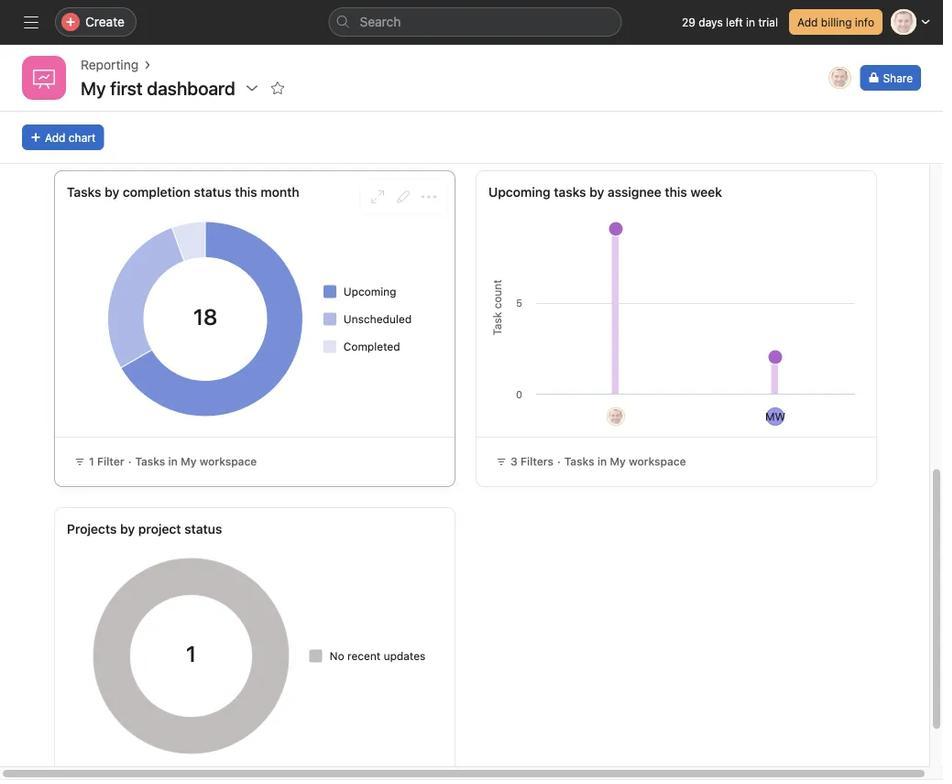 Task type: describe. For each thing, give the bounding box(es) containing it.
trial
[[758, 16, 778, 28]]

add to starred image
[[270, 81, 285, 95]]

more actions image
[[422, 190, 436, 204]]

tasks by completion status this month
[[67, 185, 299, 200]]

share button
[[860, 65, 921, 91]]

create button
[[55, 7, 137, 37]]

by for project status
[[120, 522, 135, 537]]

create
[[85, 14, 125, 29]]

this week
[[665, 185, 722, 200]]

edit chart image
[[396, 190, 411, 204]]

filter
[[97, 456, 124, 468]]

my first dashboard
[[81, 77, 235, 99]]

0 horizontal spatial tasks
[[67, 185, 101, 200]]

add for add billing info
[[797, 16, 818, 28]]

0 horizontal spatial tt
[[609, 411, 623, 423]]

projects by project status
[[67, 522, 222, 537]]

add billing info button
[[789, 9, 883, 35]]

show options image
[[245, 81, 259, 95]]

unscheduled
[[344, 313, 412, 326]]

my for 3
[[610, 456, 626, 468]]

tasks
[[554, 185, 586, 200]]

tasks for 3
[[564, 456, 594, 468]]

chart
[[69, 131, 96, 144]]

completion
[[123, 185, 190, 200]]

tasks in my workspace for 3 filters
[[564, 456, 686, 468]]

1
[[89, 456, 94, 468]]

29
[[682, 16, 696, 28]]

updates
[[384, 650, 426, 663]]

by for completion
[[105, 185, 119, 200]]

2 horizontal spatial in
[[746, 16, 755, 28]]

add for add chart
[[45, 131, 66, 144]]

tasks in my workspace for 1 filter
[[135, 456, 257, 468]]

tasks for 1
[[135, 456, 165, 468]]

expand sidebar image
[[24, 15, 38, 29]]

completed
[[344, 341, 400, 353]]

workspace for 3 filters
[[629, 456, 686, 468]]



Task type: locate. For each thing, give the bounding box(es) containing it.
add chart
[[45, 131, 96, 144]]

search list box
[[329, 7, 622, 37]]

search button
[[329, 7, 622, 37]]

0 horizontal spatial by
[[105, 185, 119, 200]]

tasks down chart
[[67, 185, 101, 200]]

1 horizontal spatial workspace
[[629, 456, 686, 468]]

1 tasks in my workspace from the left
[[135, 456, 257, 468]]

1 horizontal spatial by
[[120, 522, 135, 537]]

tasks in my workspace up project status
[[135, 456, 257, 468]]

filters
[[521, 456, 554, 468]]

tasks right filter
[[135, 456, 165, 468]]

add
[[797, 16, 818, 28], [45, 131, 66, 144]]

upcoming tasks by assignee this week
[[489, 185, 722, 200]]

by
[[105, 185, 119, 200], [590, 185, 604, 200], [120, 522, 135, 537]]

upcoming for upcoming tasks by assignee this week
[[489, 185, 551, 200]]

this month
[[235, 185, 299, 200]]

search
[[360, 14, 401, 29]]

in right filter
[[168, 456, 178, 468]]

workspace for 1 filter
[[200, 456, 257, 468]]

add left billing
[[797, 16, 818, 28]]

upcoming
[[489, 185, 551, 200], [344, 286, 396, 298]]

no
[[330, 650, 344, 663]]

project status
[[138, 522, 222, 537]]

tasks right filters
[[564, 456, 594, 468]]

workspace
[[200, 456, 257, 468], [629, 456, 686, 468]]

1 vertical spatial tt
[[609, 411, 623, 423]]

0 vertical spatial add
[[797, 16, 818, 28]]

1 horizontal spatial tt
[[833, 71, 847, 84]]

status
[[194, 185, 232, 200]]

my
[[81, 77, 106, 99], [181, 456, 197, 468], [610, 456, 626, 468]]

0 horizontal spatial tasks in my workspace
[[135, 456, 257, 468]]

first dashboard
[[110, 77, 235, 99]]

no recent updates
[[330, 650, 426, 663]]

share
[[883, 71, 913, 84]]

in for 3 filters
[[597, 456, 607, 468]]

1 horizontal spatial my
[[181, 456, 197, 468]]

3
[[511, 456, 518, 468]]

0 vertical spatial tt
[[833, 71, 847, 84]]

mw
[[765, 411, 786, 423]]

2 tasks in my workspace from the left
[[564, 456, 686, 468]]

add billing info
[[797, 16, 874, 28]]

1 horizontal spatial upcoming
[[489, 185, 551, 200]]

0 horizontal spatial add
[[45, 131, 66, 144]]

tt inside button
[[833, 71, 847, 84]]

in
[[746, 16, 755, 28], [168, 456, 178, 468], [597, 456, 607, 468]]

report image
[[33, 67, 55, 89]]

in right left
[[746, 16, 755, 28]]

by left 'completion'
[[105, 185, 119, 200]]

29 days left in trial
[[682, 16, 778, 28]]

1 horizontal spatial in
[[597, 456, 607, 468]]

add inside "button"
[[797, 16, 818, 28]]

info
[[855, 16, 874, 28]]

by right projects
[[120, 522, 135, 537]]

1 horizontal spatial tasks in my workspace
[[564, 456, 686, 468]]

1 workspace from the left
[[200, 456, 257, 468]]

add left chart
[[45, 131, 66, 144]]

tt button
[[827, 65, 853, 91]]

tt
[[833, 71, 847, 84], [609, 411, 623, 423]]

reporting link
[[81, 55, 139, 75]]

assignee
[[608, 185, 661, 200]]

by right tasks
[[590, 185, 604, 200]]

in for 1 filter
[[168, 456, 178, 468]]

in right filters
[[597, 456, 607, 468]]

tasks in my workspace
[[135, 456, 257, 468], [564, 456, 686, 468]]

billing
[[821, 16, 852, 28]]

2 horizontal spatial my
[[610, 456, 626, 468]]

tasks in my workspace right filters
[[564, 456, 686, 468]]

0 horizontal spatial upcoming
[[344, 286, 396, 298]]

add chart button
[[22, 125, 104, 150]]

add inside button
[[45, 131, 66, 144]]

projects
[[67, 522, 117, 537]]

1 filter
[[89, 456, 124, 468]]

my for 1
[[181, 456, 197, 468]]

1 horizontal spatial add
[[797, 16, 818, 28]]

0 vertical spatial upcoming
[[489, 185, 551, 200]]

1 vertical spatial add
[[45, 131, 66, 144]]

2 horizontal spatial tasks
[[564, 456, 594, 468]]

upcoming left tasks
[[489, 185, 551, 200]]

left
[[726, 16, 743, 28]]

recent
[[347, 650, 381, 663]]

view chart image
[[370, 190, 385, 204]]

reporting
[[81, 57, 139, 72]]

upcoming up unscheduled
[[344, 286, 396, 298]]

3 filters
[[511, 456, 554, 468]]

my down reporting link
[[81, 77, 106, 99]]

days
[[699, 16, 723, 28]]

2 workspace from the left
[[629, 456, 686, 468]]

1 horizontal spatial tasks
[[135, 456, 165, 468]]

tasks
[[67, 185, 101, 200], [135, 456, 165, 468], [564, 456, 594, 468]]

upcoming for upcoming
[[344, 286, 396, 298]]

0 horizontal spatial in
[[168, 456, 178, 468]]

1 vertical spatial upcoming
[[344, 286, 396, 298]]

my up project status
[[181, 456, 197, 468]]

my right filters
[[610, 456, 626, 468]]

0 horizontal spatial workspace
[[200, 456, 257, 468]]

0 horizontal spatial my
[[81, 77, 106, 99]]

2 horizontal spatial by
[[590, 185, 604, 200]]



Task type: vqa. For each thing, say whether or not it's contained in the screenshot.
Days
yes



